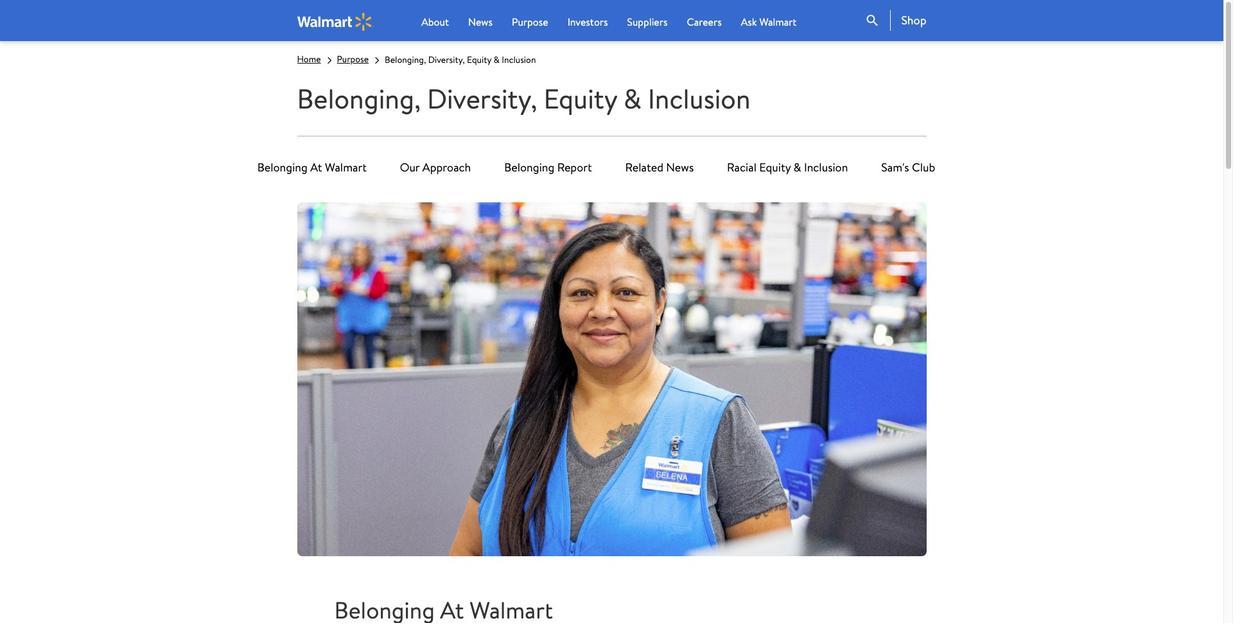Task type: locate. For each thing, give the bounding box(es) containing it.
news right about popup button
[[468, 15, 493, 29]]

related
[[625, 160, 664, 176]]

careers
[[687, 15, 722, 29]]

0 vertical spatial inclusion
[[502, 53, 536, 66]]

equity
[[467, 53, 492, 66], [544, 80, 617, 118], [760, 160, 791, 176]]

belonging inside belonging at walmart link
[[257, 160, 308, 176]]

belonging report
[[505, 160, 592, 176]]

1 vertical spatial purpose
[[337, 53, 369, 66]]

shop
[[902, 12, 927, 28]]

0 horizontal spatial news
[[468, 15, 493, 29]]

1 horizontal spatial belonging
[[505, 160, 555, 176]]

2 horizontal spatial equity
[[760, 160, 791, 176]]

1 horizontal spatial walmart
[[760, 15, 797, 29]]

belonging for belonging report
[[505, 160, 555, 176]]

news inside 'link'
[[667, 160, 694, 176]]

1 vertical spatial news
[[667, 160, 694, 176]]

inclusion
[[502, 53, 536, 66], [648, 80, 751, 118], [804, 160, 848, 176]]

belonging
[[257, 160, 308, 176], [505, 160, 555, 176]]

belonging left at
[[257, 160, 308, 176]]

purpose down the home image
[[337, 53, 369, 66]]

investors button
[[568, 14, 608, 30]]

1 vertical spatial belonging, diversity, equity & inclusion
[[297, 80, 751, 118]]

purpose right news dropdown button
[[512, 15, 549, 29]]

purpose for "purpose" popup button
[[512, 15, 549, 29]]

belonging report link
[[505, 152, 592, 183]]

0 horizontal spatial belonging
[[257, 160, 308, 176]]

walmart right at
[[325, 160, 367, 176]]

1 horizontal spatial &
[[624, 80, 642, 118]]

news right the related
[[667, 160, 694, 176]]

0 horizontal spatial &
[[494, 53, 500, 66]]

about button
[[422, 14, 449, 30]]

home
[[297, 53, 321, 66]]

0 vertical spatial belonging,
[[385, 53, 426, 66]]

suppliers button
[[627, 14, 668, 30]]

diversity,
[[428, 53, 465, 66], [427, 80, 537, 118]]

1 horizontal spatial equity
[[544, 80, 617, 118]]

related news link
[[625, 152, 694, 183]]

belonging for belonging at walmart
[[257, 160, 308, 176]]

purpose
[[512, 15, 549, 29], [337, 53, 369, 66]]

home image
[[297, 13, 374, 31]]

1 horizontal spatial inclusion
[[648, 80, 751, 118]]

racial
[[727, 160, 757, 176]]

0 horizontal spatial purpose
[[337, 53, 369, 66]]

0 vertical spatial equity
[[467, 53, 492, 66]]

2 vertical spatial equity
[[760, 160, 791, 176]]

belonging, down purpose link
[[297, 80, 421, 118]]

sam's club link
[[882, 152, 936, 183]]

0 vertical spatial news
[[468, 15, 493, 29]]

about
[[422, 15, 449, 29]]

ask walmart link
[[741, 14, 797, 30]]

0 vertical spatial purpose
[[512, 15, 549, 29]]

belonging, diversity, equity & inclusion
[[385, 53, 536, 66], [297, 80, 751, 118]]

2 vertical spatial &
[[794, 160, 802, 176]]

1 vertical spatial belonging,
[[297, 80, 421, 118]]

news
[[468, 15, 493, 29], [667, 160, 694, 176]]

1 horizontal spatial news
[[667, 160, 694, 176]]

&
[[494, 53, 500, 66], [624, 80, 642, 118], [794, 160, 802, 176]]

belonging inside 'belonging report' link
[[505, 160, 555, 176]]

walmart inside belonging at walmart link
[[325, 160, 367, 176]]

our approach
[[400, 160, 471, 176]]

racial equity & inclusion link
[[727, 152, 848, 183]]

belonging, down about popup button
[[385, 53, 426, 66]]

2 belonging from the left
[[505, 160, 555, 176]]

1 vertical spatial &
[[624, 80, 642, 118]]

0 vertical spatial belonging, diversity, equity & inclusion
[[385, 53, 536, 66]]

1 belonging from the left
[[257, 160, 308, 176]]

1 vertical spatial walmart
[[325, 160, 367, 176]]

walmart
[[760, 15, 797, 29], [325, 160, 367, 176]]

2 vertical spatial inclusion
[[804, 160, 848, 176]]

0 vertical spatial diversity,
[[428, 53, 465, 66]]

home link
[[297, 53, 321, 66]]

2 horizontal spatial &
[[794, 160, 802, 176]]

0 vertical spatial walmart
[[760, 15, 797, 29]]

0 horizontal spatial equity
[[467, 53, 492, 66]]

walmart right 'ask'
[[760, 15, 797, 29]]

belonging left "report"
[[505, 160, 555, 176]]

0 horizontal spatial walmart
[[325, 160, 367, 176]]

0 horizontal spatial inclusion
[[502, 53, 536, 66]]

belonging,
[[385, 53, 426, 66], [297, 80, 421, 118]]

purpose for purpose link
[[337, 53, 369, 66]]

1 horizontal spatial purpose
[[512, 15, 549, 29]]



Task type: describe. For each thing, give the bounding box(es) containing it.
purpose link
[[337, 53, 369, 66]]

1 vertical spatial diversity,
[[427, 80, 537, 118]]

walmart inside ask walmart link
[[760, 15, 797, 29]]

club
[[912, 160, 936, 176]]

ask walmart
[[741, 15, 797, 29]]

sam's club
[[882, 160, 936, 176]]

related news
[[625, 160, 694, 176]]

photo of a female walmart associate slightly smiling, wearing a walmart blue vest and standing behind the cash register. image
[[297, 203, 927, 556]]

purpose button
[[512, 14, 549, 30]]

shop link
[[891, 10, 927, 31]]

sam's
[[882, 160, 910, 176]]

at
[[310, 160, 322, 176]]

investors
[[568, 15, 608, 29]]

ask
[[741, 15, 757, 29]]

careers link
[[687, 14, 722, 30]]

report
[[558, 160, 592, 176]]

suppliers
[[627, 15, 668, 29]]

search
[[865, 13, 881, 28]]

2 horizontal spatial inclusion
[[804, 160, 848, 176]]

1 vertical spatial inclusion
[[648, 80, 751, 118]]

racial equity & inclusion
[[727, 160, 848, 176]]

belonging at walmart
[[257, 160, 367, 176]]

belonging at walmart link
[[257, 152, 367, 183]]

1 vertical spatial equity
[[544, 80, 617, 118]]

news button
[[468, 14, 493, 30]]

our
[[400, 160, 420, 176]]

our approach link
[[400, 152, 471, 183]]

approach
[[423, 160, 471, 176]]

0 vertical spatial &
[[494, 53, 500, 66]]



Task type: vqa. For each thing, say whether or not it's contained in the screenshot.
second Belonging from the left
yes



